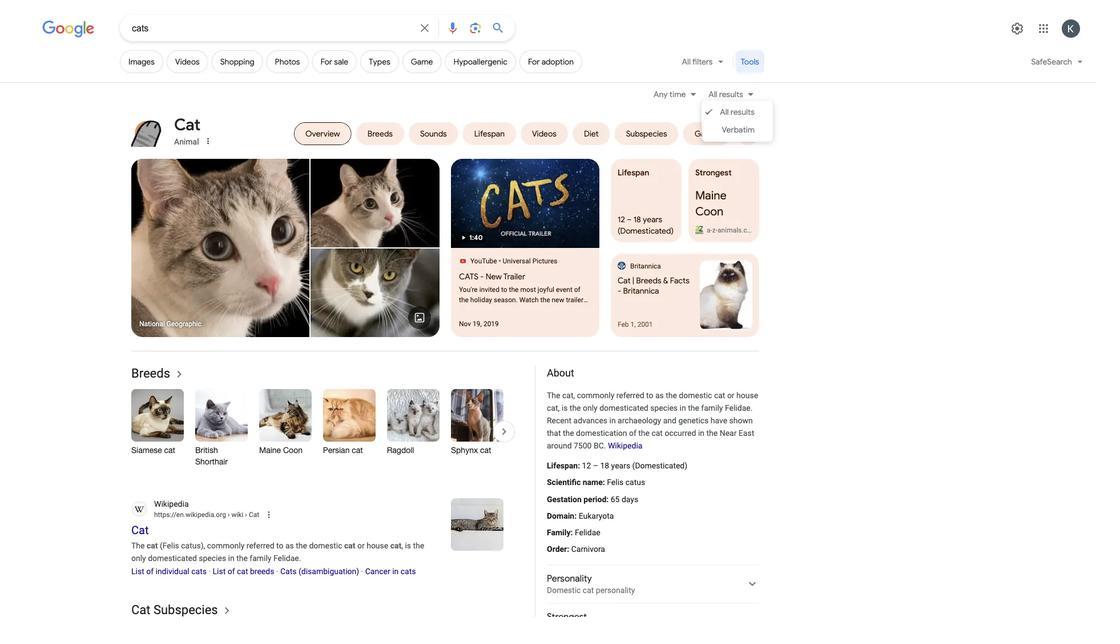 Task type: locate. For each thing, give the bounding box(es) containing it.
felidae. inside the cat, commonly referred to as the domestic cat or house cat, is the only domesticated species in the family felidae. recent advances in archaeology and genetics have shown that the domestication of the cat occurred in the near east around 7500 bc.
[[726, 403, 753, 413]]

species inside , is the only domesticated species in the family felidae.
[[199, 554, 226, 563]]

domestic
[[680, 391, 713, 400], [309, 541, 343, 551]]

all results up verbatim
[[721, 107, 755, 117]]

1 horizontal spatial referred
[[617, 391, 645, 400]]

feb 1, 2001
[[618, 321, 653, 329]]

the
[[509, 286, 519, 294], [459, 296, 469, 304], [541, 296, 550, 304], [666, 391, 678, 400], [570, 403, 581, 413], [689, 403, 700, 413], [563, 428, 575, 438], [639, 428, 650, 438], [707, 428, 718, 438], [296, 541, 307, 551], [413, 541, 425, 551], [237, 554, 248, 563]]

none text field containing https://en.wikipedia.org
[[154, 510, 259, 520]]

is up recent
[[562, 403, 568, 413]]

· left cats
[[276, 566, 279, 576]]

:
[[578, 461, 581, 471], [603, 478, 605, 487], [607, 494, 609, 504], [575, 511, 577, 520], [571, 528, 573, 537], [567, 544, 570, 554]]

&
[[664, 275, 669, 285]]

shorthair
[[195, 457, 228, 466]]

cat right siamese
[[164, 445, 175, 455]]

- inside cats - new trailer you're invited to the most joyful event of the holiday season. watch the new trailer for cats now.
[[481, 271, 484, 281]]

1 horizontal spatial maine
[[696, 188, 727, 203]]

1 horizontal spatial commonly
[[577, 391, 615, 400]]

1 vertical spatial species
[[199, 554, 226, 563]]

for left adoption on the top of page
[[528, 57, 540, 67]]

list containing siamese cat
[[131, 389, 608, 473]]

0 horizontal spatial -
[[481, 271, 484, 281]]

any time button
[[654, 88, 702, 101]]

1 horizontal spatial ‎
[[281, 566, 281, 576]]

domesticated
[[600, 403, 649, 413], [148, 554, 197, 563]]

maine coon
[[696, 188, 727, 219], [259, 445, 303, 455]]

domesticated inside the cat, commonly referred to as the domestic cat or house cat, is the only domesticated species in the family felidae. recent advances in archaeology and genetics have shown that the domestication of the cat occurred in the near east around 7500 bc.
[[600, 403, 649, 413]]

all results
[[709, 89, 744, 99], [721, 107, 755, 117]]

to for trailer
[[502, 286, 508, 294]]

cats
[[281, 566, 297, 576]]

1 vertical spatial coon
[[283, 445, 303, 455]]

for inside for sale link
[[321, 57, 332, 67]]

0 vertical spatial 12
[[618, 214, 626, 224]]

house
[[737, 391, 759, 400], [367, 541, 389, 551]]

1 horizontal spatial only
[[583, 403, 598, 413]]

domestic inside the cat, commonly referred to as the domestic cat or house cat, is the only domesticated species in the family felidae. recent advances in archaeology and genetics have shown that the domestication of the cat occurred in the near east around 7500 bc.
[[680, 391, 713, 400]]

all inside radio item
[[721, 107, 729, 117]]

cat, down the about
[[563, 391, 575, 400]]

all results button
[[702, 88, 760, 101]]

add game element
[[411, 57, 433, 67]]

cat up animal
[[174, 115, 201, 135]]

and
[[664, 416, 677, 425]]

breeds
[[250, 566, 274, 576]]

0 horizontal spatial felidae.
[[274, 554, 301, 563]]

1 for from the left
[[321, 57, 332, 67]]

all results inside dropdown button
[[709, 89, 744, 99]]

british shorthair link
[[195, 389, 248, 473]]

2 vertical spatial to
[[277, 541, 284, 551]]

all up all results radio item
[[709, 89, 718, 99]]

0 vertical spatial britannica
[[631, 262, 662, 270]]

shopping link
[[212, 50, 263, 73]]

65 days
[[611, 494, 639, 504]]

for left sale
[[321, 57, 332, 67]]

the left (felis
[[131, 541, 145, 551]]

2 horizontal spatial all
[[721, 107, 729, 117]]

0 vertical spatial referred
[[617, 391, 645, 400]]

british shorthair heading
[[195, 445, 248, 467]]

0 vertical spatial species
[[651, 403, 678, 413]]

commonly up list of cat breeds link
[[207, 541, 245, 551]]

domesticated up archaeology
[[600, 403, 649, 413]]

referred inside the cat, commonly referred to as the domestic cat or house cat, is the only domesticated species in the family felidae. recent advances in archaeology and genetics have shown that the domestication of the cat occurred in the near east around 7500 bc.
[[617, 391, 645, 400]]

species down catus),
[[199, 554, 226, 563]]

maine coon inside heading
[[259, 445, 303, 455]]

3 ‎ from the left
[[366, 566, 366, 576]]

search by image image
[[469, 21, 483, 35]]

0 horizontal spatial maine coon
[[259, 445, 303, 455]]

game
[[411, 57, 433, 67]]

0 horizontal spatial family
[[250, 554, 272, 563]]

2019
[[484, 320, 499, 328]]

verbatim link
[[702, 121, 774, 139]]

house left ,
[[367, 541, 389, 551]]

, is the only domesticated species in the family felidae.
[[131, 541, 425, 563]]

1 horizontal spatial all
[[709, 89, 718, 99]]

0 vertical spatial –
[[627, 214, 632, 224]]

1 vertical spatial felidae.
[[274, 554, 301, 563]]

carnivora
[[572, 544, 606, 554]]

to up list of individual cats · ‎ list of cat breeds · ‎ cats (disambiguation) · ‎ cancer in cats
[[277, 541, 284, 551]]

2 cats from the left
[[401, 566, 416, 576]]

wikipedia for wikipedia
[[608, 441, 643, 451]]

family
[[702, 403, 724, 413], [250, 554, 272, 563]]

1 horizontal spatial ›
[[245, 511, 247, 519]]

cats - new trailer you're invited to the most joyful event of the holiday season. watch the new trailer for cats now.
[[459, 271, 584, 314]]

1 vertical spatial –
[[593, 461, 599, 471]]

britannica down |
[[624, 286, 660, 296]]

to down about heading
[[647, 391, 654, 400]]

1 horizontal spatial domestic
[[680, 391, 713, 400]]

· left cancer
[[361, 566, 364, 576]]

0 vertical spatial only
[[583, 403, 598, 413]]

1 horizontal spatial family
[[702, 403, 724, 413]]

ragdoll heading
[[387, 445, 440, 456]]

: down family : felidae
[[567, 544, 570, 554]]

all left filters
[[683, 57, 691, 67]]

maine coon up 'a-'
[[696, 188, 727, 219]]

occurred
[[665, 428, 697, 438]]

the up advances
[[570, 403, 581, 413]]

the for the cat, commonly referred to as the domestic cat or house cat, is the only domesticated species in the family felidae. recent advances in archaeology and genetics have shown that the domestication of the cat occurred in the near east around 7500 bc.
[[547, 391, 561, 400]]

0 horizontal spatial domesticated
[[148, 554, 197, 563]]

list
[[131, 389, 608, 473]]

cat up "have"
[[715, 391, 726, 400]]

around
[[547, 441, 572, 451]]

‎
[[213, 566, 213, 576], [281, 566, 281, 576], [366, 566, 366, 576]]

18 years inside 12 – 18 years (domesticated)
[[634, 214, 663, 224]]

2 horizontal spatial ·
[[361, 566, 364, 576]]

0 horizontal spatial referred
[[247, 541, 275, 551]]

cat right persian
[[352, 445, 363, 455]]

list left breeds
[[213, 566, 226, 576]]

1 vertical spatial family
[[250, 554, 272, 563]]

0 vertical spatial house
[[737, 391, 759, 400]]

0 horizontal spatial species
[[199, 554, 226, 563]]

0 horizontal spatial to
[[277, 541, 284, 551]]

0 horizontal spatial cats
[[192, 566, 207, 576]]

domestic cat image
[[131, 159, 310, 337], [311, 159, 440, 247]]

1 vertical spatial is
[[405, 541, 411, 551]]

0 horizontal spatial cat,
[[547, 403, 560, 413]]

2 for from the left
[[528, 57, 540, 67]]

: for eukaryota
[[575, 511, 577, 520]]

breeds right |
[[637, 275, 662, 285]]

new
[[486, 271, 502, 281]]

all filters button
[[676, 50, 732, 78]]

maine down strongest
[[696, 188, 727, 203]]

the inside the cat, commonly referred to as the domestic cat or house cat, is the only domesticated species in the family felidae. recent advances in archaeology and genetics have shown that the domestication of the cat occurred in the near east around 7500 bc.
[[547, 391, 561, 400]]

0 horizontal spatial ›
[[228, 511, 230, 519]]

cat for cat subspecies
[[131, 602, 151, 617]]

z-
[[713, 226, 718, 234]]

2 · from the left
[[276, 566, 279, 576]]

: up family : felidae
[[575, 511, 577, 520]]

or
[[728, 391, 735, 400], [358, 541, 365, 551]]

for inside for adoption link
[[528, 57, 540, 67]]

felidae. up cats
[[274, 554, 301, 563]]

1 horizontal spatial list
[[213, 566, 226, 576]]

(domesticated)
[[618, 226, 674, 236], [633, 461, 688, 471]]

types link
[[361, 50, 399, 73]]

1 horizontal spatial as
[[656, 391, 664, 400]]

: for 12 – 18 years (domesticated)
[[578, 461, 581, 471]]

0 vertical spatial the
[[547, 391, 561, 400]]

domesticated inside , is the only domesticated species in the family felidae.
[[148, 554, 197, 563]]

photos link
[[267, 50, 309, 73]]

commonly
[[577, 391, 615, 400], [207, 541, 245, 551]]

cats down holiday
[[470, 306, 486, 314]]

·
[[209, 566, 211, 576], [276, 566, 279, 576], [361, 566, 364, 576]]

Search search field
[[132, 22, 411, 36]]

maine right british shorthair heading in the bottom of the page
[[259, 445, 281, 455]]

1 horizontal spatial to
[[502, 286, 508, 294]]

facts
[[671, 275, 690, 285]]

0 vertical spatial family
[[702, 403, 724, 413]]

gestation
[[547, 494, 582, 504]]

cat inside cat | breeds & facts - britannica
[[618, 275, 631, 285]]

: left 65 days on the right of page
[[607, 494, 609, 504]]

tab list
[[131, 114, 760, 183]]

0 horizontal spatial 12
[[583, 461, 592, 471]]

most
[[521, 286, 536, 294]]

domestic up genetics
[[680, 391, 713, 400]]

as up cats
[[286, 541, 294, 551]]

3 · from the left
[[361, 566, 364, 576]]

coon up 'a-'
[[696, 204, 724, 219]]

cats up you're
[[459, 271, 479, 281]]

0 vertical spatial coon
[[696, 204, 724, 219]]

sphynx
[[451, 445, 478, 455]]

0 horizontal spatial house
[[367, 541, 389, 551]]

only up advances
[[583, 403, 598, 413]]

in up genetics
[[680, 403, 687, 413]]

subspecies
[[154, 602, 218, 617]]

geographic
[[167, 320, 202, 328]]

‎ right breeds
[[281, 566, 281, 576]]

for sale link
[[312, 50, 357, 73]]

cat left subspecies
[[131, 602, 151, 617]]

maine
[[696, 188, 727, 203], [259, 445, 281, 455]]

0 horizontal spatial ·
[[209, 566, 211, 576]]

0 vertical spatial or
[[728, 391, 735, 400]]

18 years
[[634, 214, 663, 224], [601, 461, 631, 471]]

as down about heading
[[656, 391, 664, 400]]

all filters
[[683, 57, 713, 67]]

1 horizontal spatial is
[[562, 403, 568, 413]]

tools
[[741, 57, 760, 67]]

1 vertical spatial domestic
[[309, 541, 343, 551]]

trailer
[[504, 271, 526, 281]]

only up the list of individual cats link
[[131, 554, 146, 563]]

felidae
[[575, 528, 601, 537]]

or up shown
[[728, 391, 735, 400]]

persian cat heading
[[323, 445, 376, 456]]

cat left |
[[618, 275, 631, 285]]

1 vertical spatial cats
[[470, 306, 486, 314]]

0 horizontal spatial wikipedia
[[154, 499, 189, 509]]

1 horizontal spatial ·
[[276, 566, 279, 576]]

of left individual
[[146, 566, 154, 576]]

all down all results dropdown button
[[721, 107, 729, 117]]

,
[[402, 541, 403, 551]]

(domesticated) up |
[[618, 226, 674, 236]]

only
[[583, 403, 598, 413], [131, 554, 146, 563]]

0 vertical spatial cat,
[[563, 391, 575, 400]]

0 vertical spatial felidae.
[[726, 403, 753, 413]]

: down the 7500
[[578, 461, 581, 471]]

family up breeds
[[250, 554, 272, 563]]

the up genetics
[[689, 403, 700, 413]]

1 vertical spatial maine coon
[[259, 445, 303, 455]]

1 vertical spatial breeds
[[131, 366, 170, 381]]

cat, up recent
[[547, 403, 560, 413]]

is right ,
[[405, 541, 411, 551]]

domesticated up individual
[[148, 554, 197, 563]]

1 horizontal spatial species
[[651, 403, 678, 413]]

0 vertical spatial domesticated
[[600, 403, 649, 413]]

of down archaeology
[[630, 428, 637, 438]]

the down the about
[[547, 391, 561, 400]]

0 horizontal spatial for
[[321, 57, 332, 67]]

1 vertical spatial referred
[[247, 541, 275, 551]]

wikipedia
[[608, 441, 643, 451], [154, 499, 189, 509]]

1 horizontal spatial cats
[[401, 566, 416, 576]]

family inside the cat, commonly referred to as the domestic cat or house cat, is the only domesticated species in the family felidae. recent advances in archaeology and genetics have shown that the domestication of the cat occurred in the near east around 7500 bc.
[[702, 403, 724, 413]]

cat up "cancer in cats" link
[[391, 541, 402, 551]]

– inside 12 – 18 years (domesticated)
[[627, 214, 632, 224]]

cat heading
[[174, 114, 201, 135]]

0 vertical spatial maine
[[696, 188, 727, 203]]

any
[[654, 89, 668, 99]]

: left felis on the bottom of the page
[[603, 478, 605, 487]]

videos
[[175, 57, 200, 67]]

of up trailer
[[575, 286, 581, 294]]

menu
[[702, 101, 774, 142]]

1 vertical spatial results
[[731, 107, 755, 117]]

0 horizontal spatial only
[[131, 554, 146, 563]]

wikipedia up https://en.wikipedia.org
[[154, 499, 189, 509]]

- left new at left top
[[481, 271, 484, 281]]

in right cancer
[[393, 566, 399, 576]]

cats
[[459, 271, 479, 281], [470, 306, 486, 314]]

1 ‎ from the left
[[213, 566, 213, 576]]

all results radio item
[[702, 103, 774, 121]]

1 › from the left
[[228, 511, 230, 519]]

1 vertical spatial as
[[286, 541, 294, 551]]

1 horizontal spatial domesticated
[[600, 403, 649, 413]]

cats down ,
[[401, 566, 416, 576]]

0 horizontal spatial breeds
[[131, 366, 170, 381]]

wikipedia up lifespan : 12 – 18 years (domesticated) on the bottom
[[608, 441, 643, 451]]

0 horizontal spatial as
[[286, 541, 294, 551]]

list left individual
[[131, 566, 144, 576]]

2 ‎ from the left
[[281, 566, 281, 576]]

› right 'wiki'
[[245, 511, 247, 519]]

in up domestication
[[610, 416, 616, 425]]

1 vertical spatial -
[[618, 286, 622, 296]]

1 horizontal spatial –
[[627, 214, 632, 224]]

cat inside personality domestic cat personality
[[583, 586, 594, 595]]

commonly up advances
[[577, 391, 615, 400]]

0 vertical spatial is
[[562, 403, 568, 413]]

1 vertical spatial to
[[647, 391, 654, 400]]

all results up all results radio item
[[709, 89, 744, 99]]

felidae.
[[726, 403, 753, 413], [274, 554, 301, 563]]

0 vertical spatial as
[[656, 391, 664, 400]]

to up "season."
[[502, 286, 508, 294]]

2 horizontal spatial to
[[647, 391, 654, 400]]

the for the cat (felis catus), commonly referred to as the domestic cat or house cat
[[131, 541, 145, 551]]

breeds
[[637, 275, 662, 285], [131, 366, 170, 381]]

cat up (disambiguation)
[[345, 541, 356, 551]]

maine coon left persian
[[259, 445, 303, 455]]

1 vertical spatial domesticated
[[148, 554, 197, 563]]

wikipedia inside wikipedia https://en.wikipedia.org › wiki › cat
[[154, 499, 189, 509]]

0 horizontal spatial is
[[405, 541, 411, 551]]

sphynx cat heading
[[451, 445, 504, 456]]

cat left breeds
[[237, 566, 248, 576]]

coon inside heading
[[283, 445, 303, 455]]

filters
[[693, 57, 713, 67]]

1 horizontal spatial maine coon
[[696, 188, 727, 219]]

12 inside 12 – 18 years (domesticated)
[[618, 214, 626, 224]]

1 vertical spatial only
[[131, 554, 146, 563]]

maine coon heading
[[259, 445, 312, 456]]

to inside cats - new trailer you're invited to the most joyful event of the holiday season. watch the new trailer for cats now.
[[502, 286, 508, 294]]

coon inside maine coon
[[696, 204, 724, 219]]

› left 'wiki'
[[228, 511, 230, 519]]

coon left persian
[[283, 445, 303, 455]]

(domesticated) up the 'catus'
[[633, 461, 688, 471]]

0 horizontal spatial list
[[131, 566, 144, 576]]

invited
[[480, 286, 500, 294]]

0 horizontal spatial domestic cat image
[[131, 159, 310, 337]]

breeds down national
[[131, 366, 170, 381]]

0 vertical spatial maine coon
[[696, 188, 727, 219]]

1 horizontal spatial for
[[528, 57, 540, 67]]

-
[[481, 271, 484, 281], [618, 286, 622, 296]]

verbatim
[[722, 125, 755, 135]]

add types element
[[369, 57, 391, 67]]

1 horizontal spatial 18 years
[[634, 214, 663, 224]]

· left list of cat breeds link
[[209, 566, 211, 576]]

in up list of cat breeds link
[[228, 554, 235, 563]]

1 vertical spatial cat,
[[547, 403, 560, 413]]

lifespan : 12 – 18 years (domesticated)
[[547, 461, 688, 471]]

british shorthair
[[195, 445, 228, 466]]

0 vertical spatial (domesticated)
[[618, 226, 674, 236]]

1 horizontal spatial breeds
[[637, 275, 662, 285]]

1 horizontal spatial cat,
[[563, 391, 575, 400]]

sphynx cat link
[[451, 389, 504, 473]]

referred
[[617, 391, 645, 400], [247, 541, 275, 551]]

is inside the cat, commonly referred to as the domestic cat or house cat, is the only domesticated species in the family felidae. recent advances in archaeology and genetics have shown that the domestication of the cat occurred in the near east around 7500 bc.
[[562, 403, 568, 413]]

1 vertical spatial the
[[131, 541, 145, 551]]

results up all results radio item
[[720, 89, 744, 99]]

cat inside 'link'
[[131, 602, 151, 617]]

the down "have"
[[707, 428, 718, 438]]

commonly inside the cat, commonly referred to as the domestic cat or house cat, is the only domesticated species in the family felidae. recent advances in archaeology and genetics have shown that the domestication of the cat occurred in the near east around 7500 bc.
[[577, 391, 615, 400]]

1 horizontal spatial wikipedia
[[608, 441, 643, 451]]

0 vertical spatial 18 years
[[634, 214, 663, 224]]

0 vertical spatial to
[[502, 286, 508, 294]]

1 domestic cat image from the left
[[131, 159, 310, 337]]

lifespan up scientific on the bottom of page
[[547, 461, 578, 471]]

britannica up |
[[631, 262, 662, 270]]

domestic up (disambiguation)
[[309, 541, 343, 551]]

None text field
[[154, 510, 259, 520]]

0 horizontal spatial maine
[[259, 445, 281, 455]]

house up shown
[[737, 391, 759, 400]]

1 vertical spatial 18 years
[[601, 461, 631, 471]]

siamese cat link
[[131, 389, 184, 473]]

in
[[680, 403, 687, 413], [610, 416, 616, 425], [699, 428, 705, 438], [228, 554, 235, 563], [393, 566, 399, 576]]

of
[[575, 286, 581, 294], [630, 428, 637, 438], [146, 566, 154, 576], [228, 566, 235, 576]]

felidae. up shown
[[726, 403, 753, 413]]

1 horizontal spatial lifespan
[[618, 167, 650, 177]]

name
[[583, 478, 603, 487]]

cat right sphynx
[[481, 445, 492, 455]]

- inside cat | breeds & facts - britannica
[[618, 286, 622, 296]]

lifespan up 12 – 18 years (domesticated)
[[618, 167, 650, 177]]

1 vertical spatial maine
[[259, 445, 281, 455]]

None search field
[[0, 14, 515, 41]]

add hypoallergenic element
[[454, 57, 508, 67]]

0 horizontal spatial coon
[[283, 445, 303, 455]]

referred up archaeology
[[617, 391, 645, 400]]

the down archaeology
[[639, 428, 650, 438]]

universal
[[503, 257, 531, 265]]

19,
[[473, 320, 482, 328]]



Task type: vqa. For each thing, say whether or not it's contained in the screenshot.


Task type: describe. For each thing, give the bounding box(es) containing it.
the cat, commonly referred to as the domestic cat or house cat, is the only domesticated species in the family felidae. recent advances in archaeology and genetics have shown that the domestication of the cat occurred in the near east around 7500 bc.
[[547, 391, 759, 451]]

1 vertical spatial or
[[358, 541, 365, 551]]

of inside cats - new trailer you're invited to the most joyful event of the holiday season. watch the new trailer for cats now.
[[575, 286, 581, 294]]

persian cat link
[[323, 389, 376, 473]]

cat for cat heading in the top of the page
[[174, 115, 201, 135]]

british
[[195, 445, 218, 455]]

cat inside wikipedia https://en.wikipedia.org › wiki › cat
[[249, 511, 259, 519]]

animals.com
[[718, 226, 758, 234]]

https://en.wikipedia.org
[[154, 511, 226, 519]]

2 list from the left
[[213, 566, 226, 576]]

about heading
[[547, 366, 760, 380]]

catus),
[[181, 541, 205, 551]]

cats from en.wikipedia.org image
[[451, 498, 504, 551]]

lifespan for lifespan
[[618, 167, 650, 177]]

only inside , is the only domesticated species in the family felidae.
[[131, 554, 146, 563]]

hypoallergenic
[[454, 57, 508, 67]]

domain : eukaryota
[[547, 511, 614, 520]]

lifespan for lifespan : 12 – 18 years (domesticated)
[[547, 461, 578, 471]]

ragdoll
[[387, 445, 415, 455]]

event
[[556, 286, 573, 294]]

cat subspecies
[[131, 602, 218, 617]]

for for for sale
[[321, 57, 332, 67]]

nov
[[459, 320, 471, 328]]

the right that
[[563, 428, 575, 438]]

species inside the cat, commonly referred to as the domestic cat or house cat, is the only domesticated species in the family felidae. recent advances in archaeology and genetics have shown that the domestication of the cat occurred in the near east around 7500 bc.
[[651, 403, 678, 413]]

a-z-animals.com
[[707, 226, 758, 234]]

web result image image
[[701, 261, 753, 330]]

game link
[[403, 50, 442, 73]]

advances
[[574, 416, 608, 425]]

recent
[[547, 416, 572, 425]]

cats are cute, furry, cuddly — and an invasive alien species image
[[311, 249, 440, 337]]

0 horizontal spatial all
[[683, 57, 691, 67]]

animal
[[174, 137, 199, 146]]

breeds inside breeds link
[[131, 366, 170, 381]]

breeds link
[[131, 366, 186, 381]]

nov 19, 2019
[[459, 320, 499, 328]]

only inside the cat, commonly referred to as the domestic cat or house cat, is the only domesticated species in the family felidae. recent advances in archaeology and genetics have shown that the domestication of the cat occurred in the near east around 7500 bc.
[[583, 403, 598, 413]]

the up list of cat breeds link
[[237, 554, 248, 563]]

•
[[499, 257, 501, 265]]

shown
[[730, 416, 753, 425]]

: for carnivora
[[567, 544, 570, 554]]

more options element
[[203, 135, 214, 147]]

in inside , is the only domesticated species in the family felidae.
[[228, 554, 235, 563]]

(disambiguation)
[[299, 566, 359, 576]]

feb
[[618, 321, 629, 329]]

scientific
[[547, 478, 581, 487]]

the up and
[[666, 391, 678, 400]]

sphynx cat
[[451, 445, 492, 455]]

new
[[552, 296, 565, 304]]

is inside , is the only domesticated species in the family felidae.
[[405, 541, 411, 551]]

0 vertical spatial cats
[[459, 271, 479, 281]]

siamese cat heading
[[131, 445, 184, 456]]

add for adoption element
[[528, 57, 574, 67]]

0 horizontal spatial domestic
[[309, 541, 343, 551]]

house inside the cat, commonly referred to as the domestic cat or house cat, is the only domesticated species in the family felidae. recent advances in archaeology and genetics have shown that the domestication of the cat occurred in the near east around 7500 bc.
[[737, 391, 759, 400]]

cats (disambiguation) link
[[281, 566, 359, 576]]

bc.
[[594, 441, 606, 451]]

siamese
[[131, 445, 162, 455]]

personality domestic cat personality
[[547, 573, 636, 595]]

all results inside radio item
[[721, 107, 755, 117]]

catus
[[626, 478, 646, 487]]

order
[[547, 544, 567, 554]]

videos link
[[167, 50, 208, 73]]

youtube • universal pictures
[[471, 257, 558, 265]]

breeds inside cat | breeds & facts - britannica
[[637, 275, 662, 285]]

the up "season."
[[509, 286, 519, 294]]

near
[[720, 428, 737, 438]]

hypoallergenic link
[[445, 50, 516, 73]]

add photos element
[[275, 57, 300, 67]]

0 horizontal spatial 18 years
[[601, 461, 631, 471]]

order : carnivora
[[547, 544, 606, 554]]

in down genetics
[[699, 428, 705, 438]]

› wiki › Cat text field
[[226, 511, 259, 519]]

search by voice image
[[446, 21, 460, 35]]

the up cats
[[296, 541, 307, 551]]

more options image
[[204, 137, 213, 146]]

list of individual cats link
[[131, 566, 207, 576]]

the cat (felis catus), commonly referred to as the domestic cat or house cat
[[131, 541, 402, 551]]

2 › from the left
[[245, 511, 247, 519]]

felidae. inside , is the only domesticated species in the family felidae.
[[274, 554, 301, 563]]

to for catus),
[[277, 541, 284, 551]]

: for felidae
[[571, 528, 573, 537]]

1 list from the left
[[131, 566, 144, 576]]

maine coon link
[[259, 389, 312, 473]]

1,
[[631, 321, 636, 329]]

or inside the cat, commonly referred to as the domestic cat or house cat, is the only domesticated species in the family felidae. recent advances in archaeology and genetics have shown that the domestication of the cat occurred in the near east around 7500 bc.
[[728, 391, 735, 400]]

of inside the cat, commonly referred to as the domestic cat or house cat, is the only domesticated species in the family felidae. recent advances in archaeology and genetics have shown that the domestication of the cat occurred in the near east around 7500 bc.
[[630, 428, 637, 438]]

0 horizontal spatial –
[[593, 461, 599, 471]]

holiday
[[471, 296, 493, 304]]

gestation period : 65 days
[[547, 494, 639, 504]]

the right ,
[[413, 541, 425, 551]]

2001
[[638, 321, 653, 329]]

7500
[[574, 441, 592, 451]]

(felis
[[160, 541, 179, 551]]

safesearch
[[1032, 57, 1073, 67]]

felis
[[607, 478, 624, 487]]

time
[[670, 89, 686, 99]]

you're
[[459, 286, 478, 294]]

about
[[547, 367, 575, 379]]

results inside dropdown button
[[720, 89, 744, 99]]

cat | breeds & facts - britannica
[[618, 275, 690, 296]]

cat inside siamese cat heading
[[164, 445, 175, 455]]

for sale
[[321, 57, 349, 67]]

to inside the cat, commonly referred to as the domestic cat or house cat, is the only domesticated species in the family felidae. recent advances in archaeology and genetics have shown that the domestication of the cat occurred in the near east around 7500 bc.
[[647, 391, 654, 400]]

the down joyful
[[541, 296, 550, 304]]

family : felidae
[[547, 528, 601, 537]]

12 – 18 years (domesticated)
[[618, 214, 674, 236]]

shopping
[[220, 57, 255, 67]]

of left breeds
[[228, 566, 235, 576]]

wikipedia link
[[608, 441, 643, 451]]

images link
[[120, 50, 163, 73]]

cat inside 'sphynx cat' 'heading'
[[481, 445, 492, 455]]

cancer
[[366, 566, 391, 576]]

persian cat
[[323, 445, 363, 455]]

1 · from the left
[[209, 566, 211, 576]]

family
[[547, 528, 571, 537]]

cat left (felis
[[147, 541, 158, 551]]

ragdoll link
[[387, 389, 440, 473]]

results inside radio item
[[731, 107, 755, 117]]

google image
[[42, 21, 95, 38]]

the up for
[[459, 296, 469, 304]]

strongest
[[696, 167, 732, 177]]

cat up the list of individual cats link
[[131, 524, 149, 537]]

add for sale element
[[321, 57, 349, 67]]

menu containing all results
[[702, 101, 774, 142]]

cat for cat | breeds & facts - britannica
[[618, 275, 631, 285]]

watch
[[520, 296, 539, 304]]

eukaryota
[[579, 511, 614, 520]]

1 vertical spatial 12
[[583, 461, 592, 471]]

family inside , is the only domesticated species in the family felidae.
[[250, 554, 272, 563]]

national geographic
[[139, 320, 202, 328]]

for for for adoption
[[528, 57, 540, 67]]

for adoption
[[528, 57, 574, 67]]

britannica inside cat | breeds & facts - britannica
[[624, 286, 660, 296]]

|
[[633, 275, 635, 285]]

as inside the cat, commonly referred to as the domestic cat or house cat, is the only domesticated species in the family felidae. recent advances in archaeology and genetics have shown that the domestication of the cat occurred in the near east around 7500 bc.
[[656, 391, 664, 400]]

domestic
[[547, 586, 581, 595]]

a-
[[707, 226, 713, 234]]

maine inside heading
[[259, 445, 281, 455]]

cat down archaeology
[[652, 428, 663, 438]]

0 horizontal spatial commonly
[[207, 541, 245, 551]]

joyful
[[538, 286, 555, 294]]

trailer
[[566, 296, 584, 304]]

cat inside persian cat heading
[[352, 445, 363, 455]]

images
[[129, 57, 155, 67]]

2 domestic cat image from the left
[[311, 159, 440, 247]]

wikipedia for wikipedia https://en.wikipedia.org › wiki › cat
[[154, 499, 189, 509]]

1 vertical spatial house
[[367, 541, 389, 551]]

personality
[[547, 573, 592, 584]]

1 vertical spatial (domesticated)
[[633, 461, 688, 471]]

1 cats from the left
[[192, 566, 207, 576]]

season.
[[494, 296, 518, 304]]



